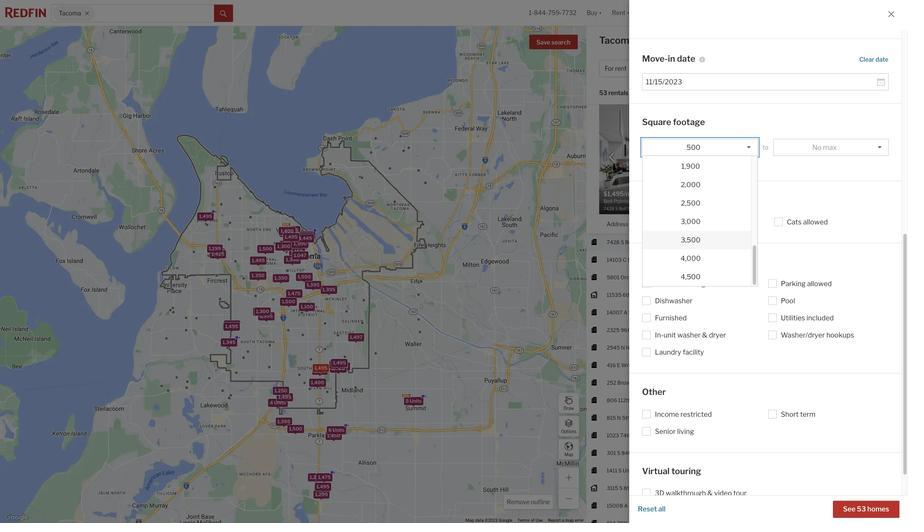 Task type: vqa. For each thing, say whether or not it's contained in the screenshot.
the renter
no



Task type: locate. For each thing, give the bounding box(es) containing it.
data
[[475, 519, 484, 523]]

st right 96th at the bottom
[[634, 327, 639, 334]]

photo of 7428 s bell st, tacoma, wa 98408 image
[[599, 105, 747, 214]]

$1,300+
[[707, 327, 728, 334]]

list box containing 500
[[642, 139, 758, 287]]

6
[[328, 428, 331, 434]]

map
[[564, 452, 573, 457], [466, 519, 474, 523]]

tacoma down income
[[664, 433, 683, 439]]

1 vertical spatial map
[[466, 519, 474, 523]]

0 horizontal spatial map
[[466, 519, 474, 523]]

ave for wright
[[639, 362, 648, 369]]

parkland down dishwasher
[[664, 310, 685, 316]]

ave right 6th
[[632, 292, 641, 298]]

n for 815
[[617, 415, 621, 422]]

terms of use link
[[518, 519, 543, 523]]

st right 8th
[[633, 485, 638, 492]]

& left video
[[707, 490, 713, 498]]

e right the 74th
[[639, 433, 642, 439]]

for rent button
[[599, 60, 643, 77]]

2 /mo from the top
[[724, 485, 733, 492]]

dr
[[648, 345, 653, 351]]

list box
[[642, 139, 758, 287]]

15008
[[607, 503, 623, 509]]

ave
[[632, 292, 641, 298], [639, 362, 648, 369], [638, 468, 647, 474]]

allowed for parking allowed
[[807, 280, 832, 288]]

0 horizontal spatial 1,150
[[291, 249, 303, 255]]

error
[[575, 519, 584, 523]]

0 vertical spatial 53
[[599, 89, 607, 97]]

use
[[536, 519, 543, 523]]

days for 17 days
[[854, 450, 865, 457]]

2.5
[[785, 292, 793, 298]]

416
[[607, 362, 616, 369]]

2 horizontal spatial 1,150
[[331, 362, 343, 368]]

tacoma for 1023 74th st e
[[664, 433, 683, 439]]

1 horizontal spatial 2
[[847, 503, 851, 509]]

tacoma down "amenities"
[[664, 274, 683, 281]]

$1,400 /mo
[[707, 450, 733, 457]]

parkland for 806 112th st e
[[664, 397, 685, 404]]

units right the 5
[[410, 398, 421, 404]]

2 horizontal spatial units
[[410, 398, 421, 404]]

2 parkland from the top
[[664, 397, 685, 404]]

n left 5th
[[617, 415, 621, 422]]

2545 n narrows dr
[[607, 345, 653, 351]]

1 horizontal spatial 1,150
[[314, 368, 326, 374]]

baths
[[785, 221, 801, 228]]

Select your move-in date text field
[[646, 78, 877, 86]]

3d
[[655, 490, 664, 498]]

2 for 2 days
[[847, 503, 851, 509]]

date right in
[[677, 54, 695, 64]]

tacoma for 815 n 5th st
[[664, 415, 683, 422]]

520
[[809, 415, 819, 422]]

ave right "union"
[[638, 468, 647, 474]]

tacoma
[[59, 10, 81, 17], [599, 35, 635, 46], [664, 239, 683, 246], [664, 257, 683, 263], [664, 274, 683, 281], [664, 292, 683, 298], [664, 327, 683, 334], [664, 345, 683, 351], [664, 415, 683, 422], [664, 433, 683, 439], [664, 450, 683, 457], [664, 468, 683, 474], [664, 485, 683, 492], [664, 503, 683, 509]]

map left data
[[466, 519, 474, 523]]

clear date
[[859, 56, 888, 63]]

ave left unit
[[639, 362, 648, 369]]

date right clear at the top of page
[[876, 56, 888, 63]]

$1,500 /mo
[[707, 485, 733, 492]]

1 parkland from the top
[[664, 310, 685, 316]]

0 vertical spatial &
[[702, 332, 708, 340]]

1 vertical spatial 2
[[847, 503, 851, 509]]

w
[[647, 274, 653, 281]]

1 horizontal spatial date
[[876, 56, 888, 63]]

tacoma up virtual touring
[[664, 450, 683, 457]]

clear date button
[[859, 52, 889, 66]]

1 vertical spatial n
[[617, 415, 621, 422]]

1 right < at bottom right
[[851, 327, 854, 334]]

tacoma up senior living
[[664, 415, 683, 422]]

14 days
[[847, 239, 866, 246]]

remove tacoma image
[[85, 11, 90, 16]]

tacoma down virtual touring
[[664, 485, 683, 492]]

living
[[677, 428, 694, 436]]

allowed right the 'parking'
[[807, 280, 832, 288]]

1 /mo from the top
[[724, 450, 733, 457]]

a right 14007
[[624, 310, 627, 316]]

no max
[[812, 143, 837, 152]]

available
[[855, 138, 877, 144]]

0 vertical spatial 1,475
[[288, 291, 300, 297]]

0 horizontal spatial units
[[274, 400, 286, 406]]

11535
[[607, 292, 622, 298]]

0 horizontal spatial 1,450
[[298, 234, 311, 240]]

tacoma for 7428 s bell st
[[664, 239, 683, 246]]

1 vertical spatial 1,250
[[309, 475, 322, 481]]

5 units
[[406, 398, 421, 404]]

allowed up 576
[[803, 218, 828, 226]]

1 down utilities
[[785, 327, 788, 334]]

terms
[[518, 519, 530, 523]]

0 vertical spatial 2
[[762, 450, 765, 457]]

income restricted
[[655, 411, 712, 419]]

1 vertical spatial ave
[[639, 362, 648, 369]]

53 left "rentals"
[[599, 89, 607, 97]]

unit
[[649, 362, 659, 369]]

see 53 homes button
[[833, 501, 900, 519]]

tacoma for 3115 s 8th st
[[664, 485, 683, 492]]

& left dryer
[[702, 332, 708, 340]]

2 a from the top
[[624, 503, 628, 509]]

1 vertical spatial 53
[[857, 506, 866, 514]]

©2023
[[485, 519, 498, 523]]

2 days
[[847, 503, 863, 509]]

74th
[[620, 433, 632, 439]]

1 a from the top
[[624, 310, 627, 316]]

a for 14007
[[624, 310, 627, 316]]

video
[[714, 490, 732, 498]]

parking
[[781, 280, 806, 288]]

1,900
[[681, 162, 700, 171]]

utilities included
[[781, 314, 834, 323]]

0 horizontal spatial 2
[[762, 450, 765, 457]]

days right 14
[[854, 239, 866, 246]]

units right 4
[[274, 400, 286, 406]]

tacoma down air conditioning
[[664, 292, 683, 298]]

e right 6th
[[642, 292, 646, 298]]

2 vertical spatial ave
[[638, 468, 647, 474]]

favorite this home image
[[753, 199, 764, 210], [886, 237, 897, 247], [886, 448, 897, 458], [886, 500, 897, 511], [886, 518, 897, 524]]

0 vertical spatial parkland
[[664, 310, 685, 316]]

tacoma for 11535 6th ave e
[[664, 292, 683, 298]]

parkland for 14007 a st s
[[664, 310, 685, 316]]

dialog containing 1,900
[[642, 139, 758, 287]]

1 vertical spatial 1,450
[[327, 433, 340, 439]]

2 vertical spatial days
[[852, 503, 863, 509]]

1 down baths button
[[785, 239, 788, 246]]

1,150
[[291, 249, 303, 255], [331, 362, 343, 368], [314, 368, 326, 374]]

tacoma for 1411 s union ave
[[664, 468, 683, 474]]

1 horizontal spatial 1,450
[[327, 433, 340, 439]]

0 horizontal spatial 1,250
[[274, 388, 287, 394]]

st left reset
[[629, 503, 634, 509]]

facility
[[683, 349, 704, 357]]

e for 806 112th st e
[[638, 397, 642, 404]]

parkland up income
[[664, 397, 685, 404]]

st right bell
[[635, 239, 641, 246]]

14007
[[607, 310, 623, 316]]

0 vertical spatial n
[[621, 345, 625, 351]]

days left homes
[[852, 503, 863, 509]]

1 vertical spatial /mo
[[724, 485, 733, 492]]

53 right see
[[857, 506, 866, 514]]

map for map data ©2023 google
[[466, 519, 474, 523]]

allowed up 3,500
[[673, 218, 698, 226]]

day
[[855, 327, 863, 334]]

0 vertical spatial map
[[564, 452, 573, 457]]

500
[[687, 143, 700, 152]]

1 horizontal spatial units
[[332, 428, 344, 434]]

map down options in the bottom of the page
[[564, 452, 573, 457]]

term
[[800, 411, 816, 419]]

days right '17'
[[854, 450, 865, 457]]

96th
[[621, 327, 632, 334]]

favorite this home image right 2 days
[[886, 500, 897, 511]]

759-
[[548, 9, 562, 16]]

broadway
[[617, 380, 642, 386]]

report a map error link
[[548, 519, 584, 523]]

tacoma up for rent
[[599, 35, 635, 46]]

tacoma down unit
[[664, 345, 683, 351]]

short term
[[781, 411, 816, 419]]

1
[[762, 239, 764, 246], [785, 239, 788, 246], [785, 310, 788, 316], [785, 327, 788, 334], [851, 327, 854, 334], [660, 362, 663, 369], [785, 415, 788, 422], [785, 450, 788, 457]]

1023 74th st e
[[607, 433, 642, 439]]

options
[[561, 429, 577, 434]]

/mo
[[724, 450, 733, 457], [724, 485, 733, 492]]

tacoma down walkthrough
[[664, 503, 683, 509]]

1 vertical spatial days
[[854, 450, 865, 457]]

parkland
[[664, 310, 685, 316], [664, 397, 685, 404]]

in-
[[655, 332, 664, 340]]

previous button image
[[607, 153, 616, 162]]

days for 14 days
[[854, 239, 866, 246]]

e right 112th
[[638, 397, 642, 404]]

tacoma down "location" button
[[664, 239, 683, 246]]

15008 a st s
[[607, 503, 639, 509]]

tacoma rentals
[[599, 35, 671, 46]]

units right 6
[[332, 428, 344, 434]]

e
[[642, 292, 646, 298], [617, 362, 620, 369], [638, 397, 642, 404], [639, 433, 642, 439]]

map inside button
[[564, 452, 573, 457]]

map region
[[0, 0, 652, 524]]

units
[[410, 398, 421, 404], [274, 400, 286, 406], [332, 428, 344, 434]]

hoa
[[754, 138, 765, 144]]

1 horizontal spatial 53
[[857, 506, 866, 514]]

1,407
[[301, 233, 313, 239]]

dialog
[[642, 139, 758, 287]]

ave for union
[[638, 468, 647, 474]]

1 vertical spatial parkland
[[664, 397, 685, 404]]

tacoma up "4,500"
[[664, 257, 683, 263]]

1,300
[[293, 241, 307, 247], [277, 244, 290, 250], [289, 244, 302, 250], [256, 309, 269, 315]]

2
[[762, 450, 765, 457], [847, 503, 851, 509]]

None search field
[[95, 5, 214, 22]]

c
[[623, 257, 626, 263]]

a right 15008
[[624, 503, 628, 509]]

for rent
[[605, 65, 627, 72]]

terms of use
[[518, 519, 543, 523]]

st left the "w"
[[641, 274, 646, 281]]

rent
[[615, 65, 627, 72]]

allowed
[[673, 218, 698, 226], [803, 218, 828, 226], [807, 280, 832, 288]]

income
[[655, 411, 679, 419]]

0 vertical spatial 1,250
[[274, 388, 287, 394]]

0 vertical spatial a
[[624, 310, 627, 316]]

favorite this home image up beds
[[753, 199, 764, 210]]

map for map
[[564, 452, 573, 457]]

touring
[[671, 466, 701, 477]]

1 vertical spatial 1,475
[[318, 475, 331, 481]]

tacoma down furnished
[[664, 327, 683, 334]]

max
[[823, 143, 837, 152]]

st right 112th
[[632, 397, 637, 404]]

st right the 74th
[[633, 433, 638, 439]]

7428 s bell st
[[607, 239, 641, 246]]

1,800 image
[[643, 139, 751, 157]]

tacoma up walkthrough
[[664, 468, 683, 474]]

st right 14007
[[629, 310, 634, 316]]

sort : recommended
[[639, 89, 698, 97]]

1 horizontal spatial map
[[564, 452, 573, 457]]

address button
[[607, 215, 628, 234]]

n right 2545
[[621, 345, 625, 351]]

0 vertical spatial /mo
[[724, 450, 733, 457]]

1 down beds button
[[762, 239, 764, 246]]

1 horizontal spatial 1,250
[[309, 475, 322, 481]]

reset all button
[[638, 501, 666, 519]]

0 vertical spatial days
[[854, 239, 866, 246]]

1 vertical spatial a
[[624, 503, 628, 509]]



Task type: describe. For each thing, give the bounding box(es) containing it.
3115
[[607, 485, 618, 492]]

a for 15008
[[624, 503, 628, 509]]

washer/dryer
[[781, 332, 825, 340]]

14007 a st s
[[607, 310, 638, 316]]

tacoma for 301 s 84th st
[[664, 450, 683, 457]]

tacoma for 2325 96th st s
[[664, 327, 683, 334]]

outline
[[531, 499, 550, 506]]

included
[[807, 314, 834, 323]]

square footage
[[642, 117, 705, 127]]

/mo for $1,400
[[724, 450, 733, 457]]

save search
[[536, 39, 571, 46]]

6 units
[[328, 428, 344, 434]]

1 horizontal spatial 1,475
[[318, 475, 331, 481]]

tacoma for 14103 c st s
[[664, 257, 683, 263]]

tacoma for 5801 orchard st w
[[664, 274, 683, 281]]

14103 c st s
[[607, 257, 637, 263]]

dogs allowed
[[655, 218, 698, 226]]

furnished
[[655, 314, 687, 323]]

1,225
[[335, 364, 348, 370]]

union
[[623, 468, 637, 474]]

baths button
[[785, 215, 801, 234]]

1,318
[[255, 309, 267, 315]]

washer
[[677, 332, 701, 340]]

rentals
[[608, 89, 628, 97]]

$1,400
[[707, 450, 724, 457]]

1,445
[[299, 236, 312, 242]]

pool
[[781, 297, 795, 305]]

tacoma for 2545 n narrows dr
[[664, 345, 683, 351]]

parking allowed
[[781, 280, 832, 288]]

tacoma for 15008 a st s
[[664, 503, 683, 509]]

1023
[[607, 433, 619, 439]]

dishwasher
[[655, 297, 693, 305]]

walkthrough
[[666, 490, 706, 498]]

/mo for $1,500
[[724, 485, 733, 492]]

416 e wright ave unit 1
[[607, 362, 663, 369]]

in
[[668, 54, 675, 64]]

units for 4 units
[[274, 400, 286, 406]]

days for 2 days
[[852, 503, 863, 509]]

e for 11535 6th ave e
[[642, 292, 646, 298]]

units for 6 units
[[332, 428, 344, 434]]

dryer
[[709, 332, 726, 340]]

1411
[[607, 468, 617, 474]]

4
[[270, 400, 273, 406]]

map
[[565, 519, 574, 523]]

move-
[[642, 54, 668, 64]]

remove
[[507, 499, 530, 506]]

date inside button
[[876, 56, 888, 63]]

save search button
[[529, 35, 578, 49]]

to
[[763, 144, 768, 151]]

allowed for dogs allowed
[[673, 218, 698, 226]]

in-unit washer & dryer
[[655, 332, 726, 340]]

4 units
[[270, 400, 286, 406]]

e for 1023 74th st e
[[639, 433, 642, 439]]

beds button
[[762, 215, 775, 234]]

no
[[812, 143, 822, 152]]

2325 96th st s
[[607, 327, 643, 334]]

see 53 homes
[[843, 506, 889, 514]]

0 vertical spatial 1,450
[[298, 234, 311, 240]]

virtual touring
[[642, 466, 701, 477]]

< 1 day
[[847, 327, 863, 334]]

<
[[847, 327, 850, 334]]

680-690
[[809, 274, 832, 281]]

—
[[806, 138, 811, 144]]

draw button
[[558, 393, 580, 414]]

7732
[[562, 9, 577, 16]]

footage
[[673, 117, 705, 127]]

sort
[[639, 89, 651, 97]]

move-in date
[[642, 54, 695, 64]]

3d walkthrough & video tour
[[655, 490, 747, 498]]

favorite this home image down homes
[[886, 518, 897, 524]]

submit search image
[[220, 10, 227, 17]]

st right c
[[628, 257, 633, 263]]

utilities
[[781, 314, 805, 323]]

1 right unit
[[660, 362, 663, 369]]

53 inside button
[[857, 506, 866, 514]]

5801
[[607, 274, 619, 281]]

0 horizontal spatial 53
[[599, 89, 607, 97]]

unit
[[664, 332, 676, 340]]

air conditioning
[[655, 280, 706, 288]]

orchard
[[621, 274, 640, 281]]

square
[[642, 117, 671, 127]]

1 vertical spatial &
[[707, 490, 713, 498]]

amenities
[[642, 257, 684, 267]]

map button
[[558, 439, 580, 461]]

st right 84th
[[634, 450, 640, 457]]

4,500
[[681, 273, 701, 281]]

google image
[[2, 513, 30, 524]]

other
[[642, 387, 666, 398]]

cats allowed
[[787, 218, 828, 226]]

576
[[809, 239, 819, 246]]

tour
[[733, 490, 747, 498]]

1 down pool at right
[[785, 310, 788, 316]]

860
[[809, 450, 820, 457]]

0 vertical spatial ave
[[632, 292, 641, 298]]

1,199
[[208, 246, 221, 252]]

815 n 5th st
[[607, 415, 637, 422]]

0 horizontal spatial date
[[677, 54, 695, 64]]

status
[[820, 138, 836, 144]]

n for 2545
[[621, 345, 625, 351]]

location
[[664, 221, 687, 228]]

e right 416
[[617, 362, 620, 369]]

14103
[[607, 257, 622, 263]]

recommended
[[654, 89, 698, 97]]

tacoma left "remove tacoma" image
[[59, 10, 81, 17]]

252
[[607, 380, 616, 386]]

units for 5 units
[[410, 398, 421, 404]]

narrows
[[626, 345, 646, 351]]

3115 s 8th st
[[607, 485, 638, 492]]

favorite this home image right 14 days
[[886, 237, 897, 247]]

st right 5th
[[632, 415, 637, 422]]

next button image
[[731, 153, 739, 162]]

17 days
[[847, 450, 865, 457]]

virtual
[[642, 466, 670, 477]]

1,497
[[350, 334, 362, 341]]

restricted
[[681, 411, 712, 419]]

sq.ft. button
[[809, 215, 824, 234]]

senior living
[[655, 428, 694, 436]]

allowed for cats allowed
[[803, 218, 828, 226]]

1 left term
[[785, 415, 788, 422]]

610-
[[809, 327, 821, 334]]

:
[[651, 89, 653, 97]]

remove outline
[[507, 499, 550, 506]]

301
[[607, 450, 616, 457]]

2 for 2
[[762, 450, 765, 457]]

1 left 860
[[785, 450, 788, 457]]

0 horizontal spatial 1,475
[[288, 291, 300, 297]]

favorite this home image right "17 days"
[[886, 448, 897, 458]]

report
[[548, 519, 561, 523]]

2545
[[607, 345, 620, 351]]



